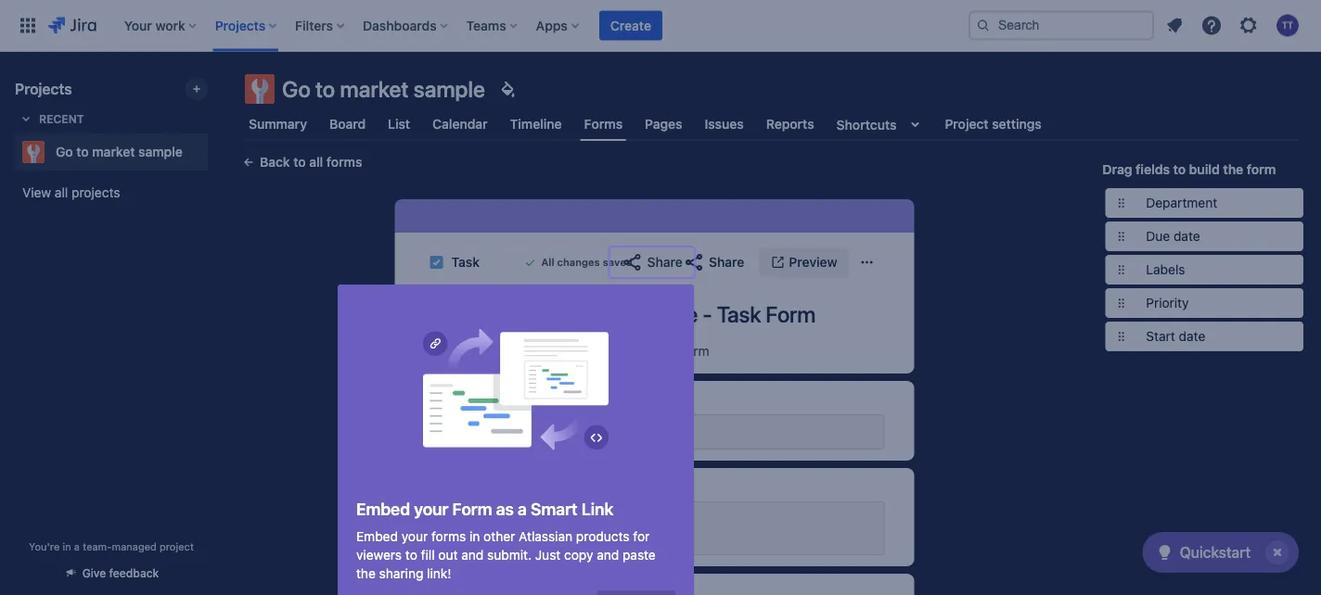 Task type: locate. For each thing, give the bounding box(es) containing it.
start
[[1147, 329, 1176, 344]]

0 vertical spatial go
[[282, 76, 311, 102]]

embed your form as a smart link
[[356, 500, 614, 520]]

your for form
[[414, 500, 449, 520]]

calendar
[[433, 116, 488, 132]]

answer down summary *
[[444, 425, 489, 440]]

and down products
[[597, 548, 619, 563]]

your
[[414, 500, 449, 520], [402, 530, 428, 545]]

2 answer from the top
[[444, 512, 489, 527]]

0 horizontal spatial summary
[[249, 116, 307, 132]]

settings
[[992, 116, 1042, 132]]

reports
[[766, 116, 815, 132]]

2 written from the top
[[534, 512, 575, 527]]

1 vertical spatial fill
[[421, 548, 435, 563]]

summary left *
[[442, 395, 493, 408]]

a left team-
[[74, 541, 80, 553]]

fill
[[625, 344, 639, 359], [421, 548, 435, 563]]

view all projects
[[22, 185, 120, 200]]

date
[[1174, 229, 1201, 244], [1179, 329, 1206, 344]]

help
[[454, 344, 480, 359]]

0 vertical spatial project
[[945, 116, 989, 132]]

and
[[510, 344, 532, 359], [462, 548, 484, 563], [597, 548, 619, 563]]

2 answer will be written here from the top
[[444, 512, 605, 527]]

go down the recent
[[56, 144, 73, 160]]

this
[[656, 344, 678, 359]]

viewers
[[356, 548, 402, 563]]

project
[[945, 116, 989, 132], [427, 302, 495, 328]]

0 vertical spatial will
[[492, 425, 511, 440]]

to left build
[[1174, 162, 1186, 177]]

copy
[[564, 548, 594, 563]]

recent
[[39, 112, 84, 125]]

to down the recent
[[76, 144, 89, 160]]

fill left out
[[421, 548, 435, 563]]

0 horizontal spatial form
[[682, 344, 710, 359]]

0 horizontal spatial the
[[356, 567, 376, 582]]

1 horizontal spatial a
[[518, 500, 527, 520]]

1 horizontal spatial sample
[[414, 76, 485, 102]]

2 horizontal spatial go
[[499, 302, 527, 328]]

2 vertical spatial sample
[[628, 302, 698, 328]]

all right view
[[55, 185, 68, 200]]

1 horizontal spatial go to market sample
[[282, 76, 485, 102]]

1 be from the top
[[515, 425, 530, 440]]

your down description
[[414, 500, 449, 520]]

the down the viewers at the left of the page
[[356, 567, 376, 582]]

forms
[[584, 116, 623, 132]]

2 vertical spatial market
[[556, 302, 623, 328]]

search image
[[976, 18, 991, 33]]

sample up the view all projects link at the left
[[138, 144, 183, 160]]

1 horizontal spatial project
[[945, 116, 989, 132]]

instructions
[[535, 344, 606, 359]]

here for summary
[[579, 425, 605, 440]]

here
[[579, 425, 605, 440], [579, 512, 605, 527]]

0 vertical spatial your
[[414, 500, 449, 520]]

link
[[582, 500, 614, 520]]

form right build
[[1247, 162, 1277, 177]]

0 horizontal spatial go to market sample
[[56, 144, 183, 160]]

date right due
[[1174, 229, 1201, 244]]

date for due date
[[1174, 229, 1201, 244]]

1 horizontal spatial and
[[510, 344, 532, 359]]

1 horizontal spatial fill
[[625, 344, 639, 359]]

1 vertical spatial task
[[717, 302, 761, 328]]

0 horizontal spatial sample
[[138, 144, 183, 160]]

saved
[[603, 257, 633, 269]]

1 horizontal spatial the
[[1224, 162, 1244, 177]]

in left 'this'
[[642, 344, 653, 359]]

collapse recent projects image
[[15, 108, 37, 130]]

1 vertical spatial market
[[92, 144, 135, 160]]

will down *
[[492, 425, 511, 440]]

embed for embed your form as a smart link
[[356, 500, 410, 520]]

embed
[[356, 500, 410, 520], [356, 530, 398, 545]]

0 horizontal spatial market
[[92, 144, 135, 160]]

1 horizontal spatial market
[[340, 76, 409, 102]]

project up the help
[[427, 302, 495, 328]]

text
[[483, 344, 506, 359]]

answer
[[444, 425, 489, 440], [444, 512, 489, 527]]

0 vertical spatial form
[[1247, 162, 1277, 177]]

1 answer from the top
[[444, 425, 489, 440]]

the
[[1224, 162, 1244, 177], [356, 567, 376, 582]]

dismiss quickstart image
[[1263, 538, 1293, 568]]

in right you're
[[63, 541, 71, 553]]

project left settings on the right
[[945, 116, 989, 132]]

list link
[[384, 108, 414, 141]]

all right 'back'
[[309, 155, 323, 170]]

0 vertical spatial task
[[452, 255, 480, 270]]

jira image
[[48, 14, 96, 37], [48, 14, 96, 37]]

summary up 'back'
[[249, 116, 307, 132]]

all changes saved
[[542, 257, 633, 269]]

date right the "start"
[[1179, 329, 1206, 344]]

1 vertical spatial here
[[579, 512, 605, 527]]

0 vertical spatial date
[[1174, 229, 1201, 244]]

0 vertical spatial answer will be written here
[[444, 425, 605, 440]]

1 horizontal spatial task
[[717, 302, 761, 328]]

form right 'this'
[[682, 344, 710, 359]]

market
[[340, 76, 409, 102], [92, 144, 135, 160], [556, 302, 623, 328]]

go to market sample up the view all projects link at the left
[[56, 144, 183, 160]]

1 vertical spatial sample
[[138, 144, 183, 160]]

2 here from the top
[[579, 512, 605, 527]]

0 vertical spatial forms
[[327, 155, 362, 170]]

1 vertical spatial will
[[492, 512, 511, 527]]

0 horizontal spatial and
[[462, 548, 484, 563]]

the right build
[[1224, 162, 1244, 177]]

sample up calendar
[[414, 76, 485, 102]]

just
[[535, 548, 561, 563]]

0 vertical spatial written
[[534, 425, 575, 440]]

1 here from the top
[[579, 425, 605, 440]]

go to market sample link
[[15, 134, 200, 171]]

in left other on the left of page
[[470, 530, 480, 545]]

2 be from the top
[[515, 512, 530, 527]]

answer will be written here up atlassian
[[444, 512, 605, 527]]

here up the link on the left of page
[[579, 425, 605, 440]]

summary inside tab list
[[249, 116, 307, 132]]

projects
[[15, 80, 72, 98]]

forms up out
[[432, 530, 466, 545]]

market up list
[[340, 76, 409, 102]]

market up instructions
[[556, 302, 623, 328]]

form down preview 'button'
[[766, 302, 816, 328]]

project inside tab list
[[945, 116, 989, 132]]

forms down board link on the top left
[[327, 155, 362, 170]]

and right out
[[462, 548, 484, 563]]

answer down description
[[444, 512, 489, 527]]

1 vertical spatial all
[[55, 185, 68, 200]]

answer for summary
[[444, 425, 489, 440]]

1 vertical spatial project
[[427, 302, 495, 328]]

1 vertical spatial form
[[682, 344, 710, 359]]

1 horizontal spatial forms
[[432, 530, 466, 545]]

go
[[282, 76, 311, 102], [56, 144, 73, 160], [499, 302, 527, 328]]

1 vertical spatial written
[[534, 512, 575, 527]]

in
[[642, 344, 653, 359], [470, 530, 480, 545], [63, 541, 71, 553]]

written up smart
[[534, 425, 575, 440]]

and right text
[[510, 344, 532, 359]]

will
[[492, 425, 511, 440], [492, 512, 511, 527]]

you're
[[29, 541, 60, 553]]

0 horizontal spatial in
[[63, 541, 71, 553]]

go up text
[[499, 302, 527, 328]]

forms
[[327, 155, 362, 170], [432, 530, 466, 545]]

tab list
[[234, 108, 1311, 141]]

0 horizontal spatial a
[[74, 541, 80, 553]]

2 will from the top
[[492, 512, 511, 527]]

0 vertical spatial a
[[518, 500, 527, 520]]

0 vertical spatial sample
[[414, 76, 485, 102]]

sample inside go to market sample link
[[138, 144, 183, 160]]

1 horizontal spatial summary
[[442, 395, 493, 408]]

reports link
[[763, 108, 818, 141]]

issues
[[705, 116, 744, 132]]

2 embed from the top
[[356, 530, 398, 545]]

list
[[388, 116, 410, 132]]

to up sharing at bottom left
[[406, 548, 418, 563]]

to inside the embed your forms in other atlassian products for viewers to fill out and submit. just copy and paste the sharing link!
[[406, 548, 418, 563]]

1 vertical spatial answer
[[444, 512, 489, 527]]

answer will be written here down *
[[444, 425, 605, 440]]

will for description
[[492, 512, 511, 527]]

fill left 'this'
[[625, 344, 639, 359]]

due date
[[1147, 229, 1201, 244]]

pages link
[[642, 108, 686, 141]]

go up summary link
[[282, 76, 311, 102]]

1 vertical spatial go to market sample
[[56, 144, 183, 160]]

answer will be written here
[[444, 425, 605, 440], [444, 512, 605, 527]]

a right as at the bottom left of page
[[518, 500, 527, 520]]

your up sharing at bottom left
[[402, 530, 428, 545]]

0 vertical spatial embed
[[356, 500, 410, 520]]

1 will from the top
[[492, 425, 511, 440]]

sample up 'this'
[[628, 302, 698, 328]]

1 vertical spatial your
[[402, 530, 428, 545]]

0 vertical spatial here
[[579, 425, 605, 440]]

go to market sample inside go to market sample link
[[56, 144, 183, 160]]

be
[[515, 425, 530, 440], [515, 512, 530, 527]]

form down description
[[452, 500, 493, 520]]

1 vertical spatial be
[[515, 512, 530, 527]]

paste
[[623, 548, 656, 563]]

0 horizontal spatial forms
[[327, 155, 362, 170]]

1 vertical spatial embed
[[356, 530, 398, 545]]

written
[[534, 425, 575, 440], [534, 512, 575, 527]]

out
[[438, 548, 458, 563]]

0 vertical spatial fill
[[625, 344, 639, 359]]

-
[[703, 302, 713, 328]]

the inside the embed your forms in other atlassian products for viewers to fill out and submit. just copy and paste the sharing link!
[[356, 567, 376, 582]]

will up other on the left of page
[[492, 512, 511, 527]]

1 vertical spatial the
[[356, 567, 376, 582]]

sharing
[[379, 567, 424, 582]]

written up atlassian
[[534, 512, 575, 527]]

0 vertical spatial be
[[515, 425, 530, 440]]

1 vertical spatial go
[[56, 144, 73, 160]]

0 vertical spatial answer
[[444, 425, 489, 440]]

1 written from the top
[[534, 425, 575, 440]]

0 vertical spatial go to market sample
[[282, 76, 485, 102]]

all
[[309, 155, 323, 170], [55, 185, 68, 200]]

task right the - on the bottom
[[717, 302, 761, 328]]

all
[[542, 257, 555, 269]]

1 vertical spatial answer will be written here
[[444, 512, 605, 527]]

embed inside the embed your forms in other atlassian products for viewers to fill out and submit. just copy and paste the sharing link!
[[356, 530, 398, 545]]

0 horizontal spatial form
[[452, 500, 493, 520]]

market up the view all projects link at the left
[[92, 144, 135, 160]]

0 horizontal spatial task
[[452, 255, 480, 270]]

1 horizontal spatial go
[[282, 76, 311, 102]]

go to market sample
[[282, 76, 485, 102], [56, 144, 183, 160]]

0 vertical spatial form
[[766, 302, 816, 328]]

2 horizontal spatial and
[[597, 548, 619, 563]]

fields
[[1136, 162, 1170, 177]]

your inside the embed your forms in other atlassian products for viewers to fill out and submit. just copy and paste the sharing link!
[[402, 530, 428, 545]]

1 embed from the top
[[356, 500, 410, 520]]

form
[[1247, 162, 1277, 177], [682, 344, 710, 359]]

1 vertical spatial date
[[1179, 329, 1206, 344]]

1 horizontal spatial form
[[1247, 162, 1277, 177]]

2 horizontal spatial in
[[642, 344, 653, 359]]

0 horizontal spatial fill
[[421, 548, 435, 563]]

0 vertical spatial summary
[[249, 116, 307, 132]]

summary
[[249, 116, 307, 132], [442, 395, 493, 408]]

go to market sample up list
[[282, 76, 485, 102]]

1 answer will be written here from the top
[[444, 425, 605, 440]]

form
[[766, 302, 816, 328], [452, 500, 493, 520]]

create button
[[599, 11, 663, 40]]

add
[[427, 344, 451, 359]]

1 vertical spatial summary
[[442, 395, 493, 408]]

0 horizontal spatial project
[[427, 302, 495, 328]]

task left all
[[452, 255, 480, 270]]

here up products
[[579, 512, 605, 527]]

as
[[496, 500, 514, 520]]

1 vertical spatial forms
[[432, 530, 466, 545]]

1 horizontal spatial all
[[309, 155, 323, 170]]

answer will be written here for summary
[[444, 425, 605, 440]]

1 horizontal spatial in
[[470, 530, 480, 545]]

task
[[452, 255, 480, 270], [717, 302, 761, 328]]



Task type: vqa. For each thing, say whether or not it's contained in the screenshot.
forms in the "link"
yes



Task type: describe. For each thing, give the bounding box(es) containing it.
be for description
[[515, 512, 530, 527]]

2 horizontal spatial market
[[556, 302, 623, 328]]

0 vertical spatial market
[[340, 76, 409, 102]]

managed
[[112, 541, 157, 553]]

Search field
[[969, 11, 1155, 40]]

forms inside the embed your forms in other atlassian products for viewers to fill out and submit. just copy and paste the sharing link!
[[432, 530, 466, 545]]

board
[[329, 116, 366, 132]]

view all projects link
[[15, 176, 208, 210]]

project settings
[[945, 116, 1042, 132]]

answer will be written here for description
[[444, 512, 605, 527]]

calendar link
[[429, 108, 492, 141]]

summary link
[[245, 108, 311, 141]]

atlassian
[[519, 530, 573, 545]]

to down project go to market sample - task form on the bottom of page
[[609, 344, 621, 359]]

preview button
[[760, 248, 849, 278]]

market inside go to market sample link
[[92, 144, 135, 160]]

0 vertical spatial the
[[1224, 162, 1244, 177]]

products
[[576, 530, 630, 545]]

give feedback
[[82, 568, 159, 581]]

other
[[484, 530, 516, 545]]

view
[[22, 185, 51, 200]]

to up add help text and instructions to fill in this form
[[532, 302, 551, 328]]

quickstart
[[1180, 544, 1251, 562]]

1 horizontal spatial form
[[766, 302, 816, 328]]

labels
[[1147, 262, 1186, 278]]

back
[[260, 155, 290, 170]]

description
[[442, 483, 505, 496]]

department
[[1147, 195, 1218, 211]]

add help text and instructions to fill in this form
[[427, 344, 710, 359]]

projects
[[72, 185, 120, 200]]

summary for summary *
[[442, 395, 493, 408]]

1 vertical spatial a
[[74, 541, 80, 553]]

fill inside the embed your forms in other atlassian products for viewers to fill out and submit. just copy and paste the sharing link!
[[421, 548, 435, 563]]

written for description
[[534, 512, 575, 527]]

create
[[611, 18, 652, 33]]

drag fields to build the form
[[1103, 162, 1277, 177]]

project for project go to market sample - task form
[[427, 302, 495, 328]]

embed for embed your forms in other atlassian products for viewers to fill out and submit. just copy and paste the sharing link!
[[356, 530, 398, 545]]

build
[[1190, 162, 1220, 177]]

due
[[1147, 229, 1171, 244]]

embed your view as a smart link image
[[423, 330, 609, 451]]

back to all forms
[[260, 155, 362, 170]]

0 horizontal spatial go
[[56, 144, 73, 160]]

to up board
[[316, 76, 335, 102]]

here for description
[[579, 512, 605, 527]]

priority
[[1147, 296, 1190, 311]]

start date
[[1147, 329, 1206, 344]]

board link
[[326, 108, 370, 141]]

1 vertical spatial form
[[452, 500, 493, 520]]

back to all forms link
[[230, 148, 374, 177]]

give
[[82, 568, 106, 581]]

link!
[[427, 567, 452, 582]]

0 horizontal spatial all
[[55, 185, 68, 200]]

written for summary
[[534, 425, 575, 440]]

pages
[[645, 116, 683, 132]]

smart
[[531, 500, 578, 520]]

2 vertical spatial go
[[499, 302, 527, 328]]

check image
[[1154, 542, 1177, 564]]

you're in a team-managed project
[[29, 541, 194, 553]]

preview
[[789, 255, 838, 270]]

2 horizontal spatial sample
[[628, 302, 698, 328]]

summary for summary
[[249, 116, 307, 132]]

will for summary
[[492, 425, 511, 440]]

embed your forms in other atlassian products for viewers to fill out and submit. just copy and paste the sharing link!
[[356, 530, 656, 582]]

for
[[633, 530, 650, 545]]

*
[[497, 395, 503, 408]]

your for forms
[[402, 530, 428, 545]]

feedback
[[109, 568, 159, 581]]

tab list containing forms
[[234, 108, 1311, 141]]

primary element
[[11, 0, 969, 52]]

summary *
[[442, 395, 503, 408]]

submit.
[[487, 548, 532, 563]]

0 vertical spatial all
[[309, 155, 323, 170]]

project go to market sample - task form
[[427, 302, 816, 328]]

give feedback button
[[53, 559, 170, 589]]

project settings link
[[942, 108, 1046, 141]]

project for project settings
[[945, 116, 989, 132]]

timeline link
[[506, 108, 566, 141]]

quickstart button
[[1143, 533, 1299, 574]]

create banner
[[0, 0, 1322, 52]]

changes
[[557, 257, 600, 269]]

be for summary
[[515, 425, 530, 440]]

answer for description
[[444, 512, 489, 527]]

date for start date
[[1179, 329, 1206, 344]]

to right 'back'
[[294, 155, 306, 170]]

drag
[[1103, 162, 1133, 177]]

in inside the embed your forms in other atlassian products for viewers to fill out and submit. just copy and paste the sharing link!
[[470, 530, 480, 545]]

project
[[160, 541, 194, 553]]

team-
[[83, 541, 112, 553]]

issues link
[[701, 108, 748, 141]]

timeline
[[510, 116, 562, 132]]



